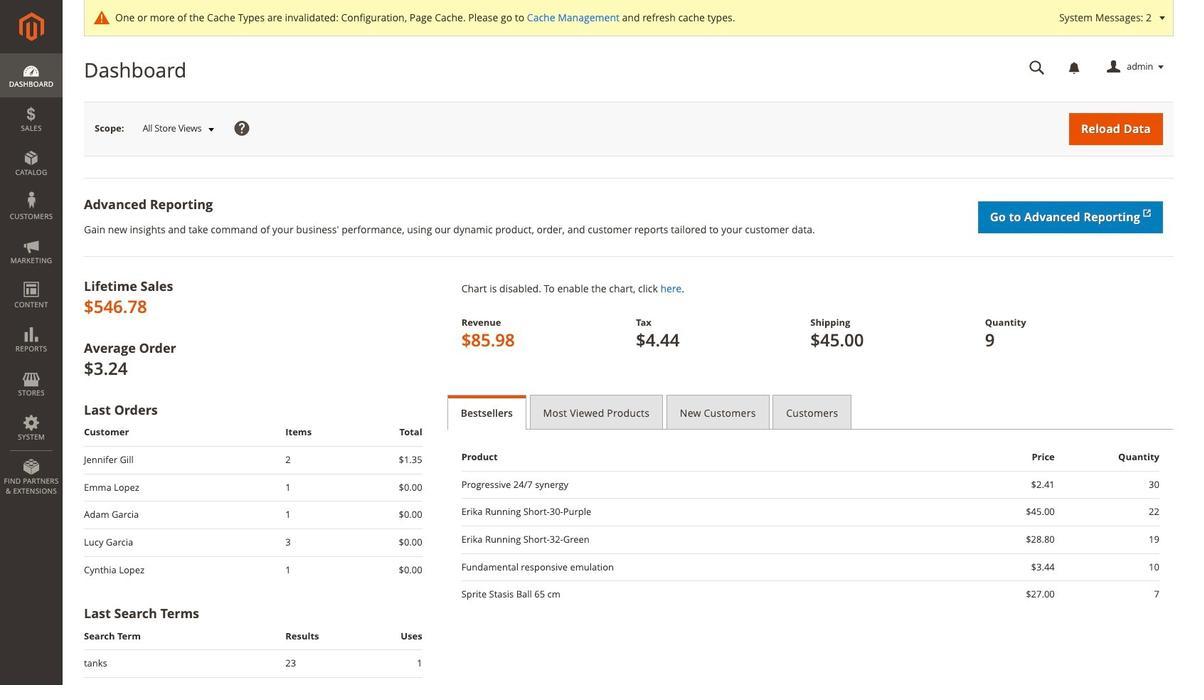 Task type: locate. For each thing, give the bounding box(es) containing it.
magento admin panel image
[[19, 12, 44, 41]]

None text field
[[1020, 55, 1055, 80]]

menu bar
[[0, 53, 63, 503]]

tab list
[[447, 395, 1174, 430]]



